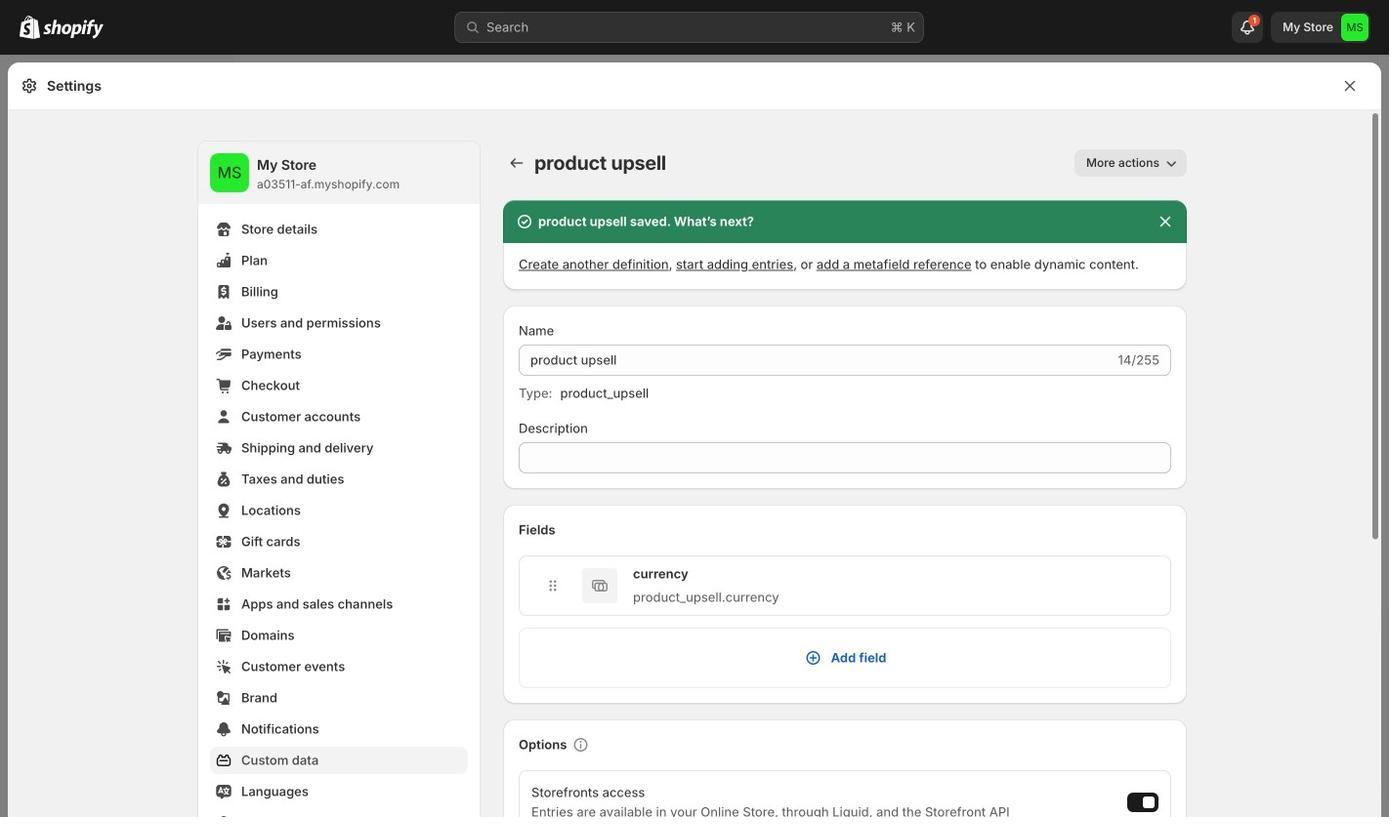 Task type: locate. For each thing, give the bounding box(es) containing it.
None text field
[[519, 443, 1172, 474]]

my store image
[[1342, 14, 1369, 41], [210, 153, 249, 192]]

settings dialog
[[8, 63, 1382, 818]]

shopify image
[[20, 15, 40, 39]]

1 horizontal spatial my store image
[[1342, 14, 1369, 41]]

1 vertical spatial my store image
[[210, 153, 249, 192]]

my store image inside shop settings menu element
[[210, 153, 249, 192]]

0 horizontal spatial my store image
[[210, 153, 249, 192]]



Task type: vqa. For each thing, say whether or not it's contained in the screenshot.
Shop settings menu element
yes



Task type: describe. For each thing, give the bounding box(es) containing it.
shopify image
[[43, 19, 104, 39]]

0 vertical spatial my store image
[[1342, 14, 1369, 41]]

Examples: Cart upsell, Fabric colors, Product bundle text field
[[519, 345, 1114, 376]]

shop settings menu element
[[198, 142, 480, 818]]



